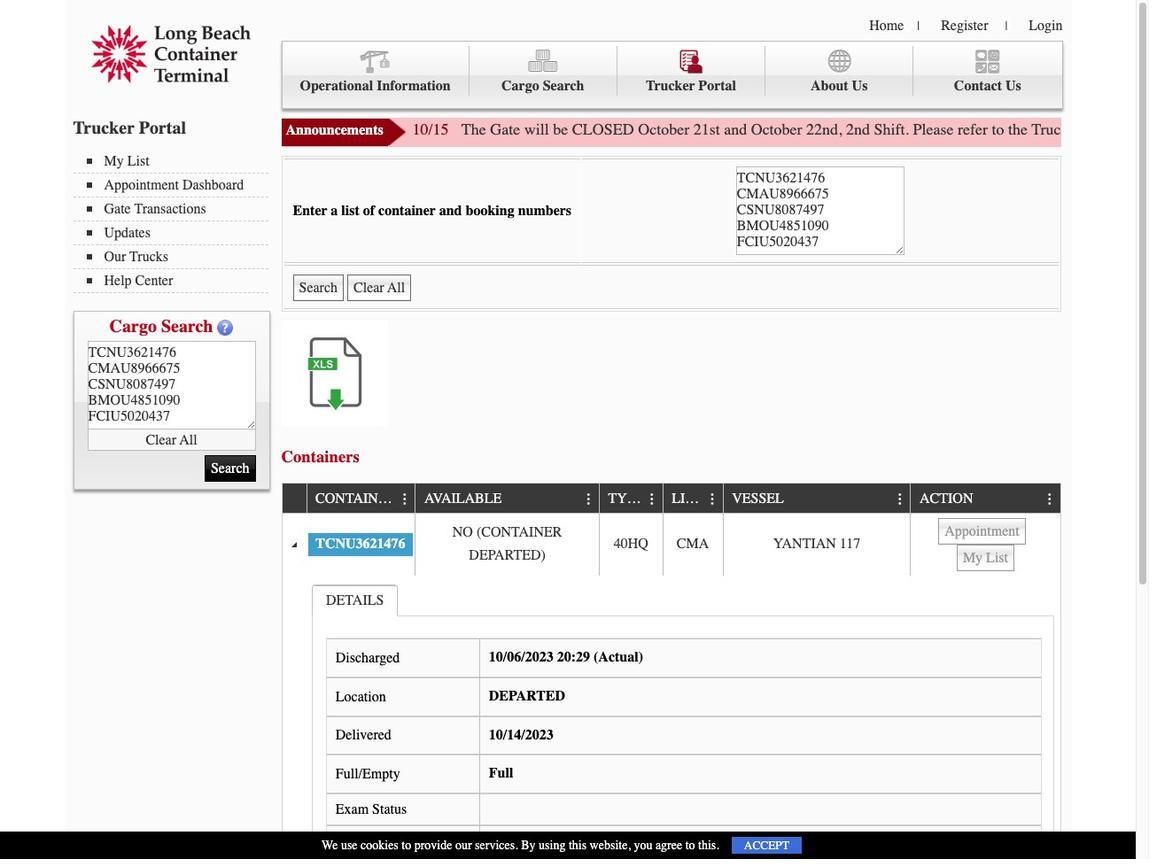 Task type: vqa. For each thing, say whether or not it's contained in the screenshot.
the left October
yes



Task type: describe. For each thing, give the bounding box(es) containing it.
action column header
[[911, 484, 1060, 514]]

line
[[672, 491, 704, 507]]

will
[[524, 120, 549, 139]]

closed
[[572, 120, 634, 139]]

refer
[[958, 120, 988, 139]]

vessel
[[732, 491, 784, 507]]

my list link
[[86, 153, 268, 169]]

container column header
[[306, 484, 415, 514]]

operational information link
[[282, 46, 469, 96]]

services.
[[475, 838, 518, 853]]

0 horizontal spatial trucker portal
[[73, 118, 186, 138]]

agree
[[656, 838, 683, 853]]

yantian 117
[[773, 536, 861, 552]]

using
[[539, 838, 566, 853]]

a
[[331, 203, 338, 219]]

list
[[341, 203, 360, 219]]

1 vertical spatial search
[[161, 316, 213, 337]]

edit column settings image for available
[[582, 492, 596, 507]]

2 | from the left
[[1005, 19, 1008, 34]]

0 vertical spatial trucker
[[646, 78, 695, 94]]

Enter container numbers and/ or booking numbers. Press ESC to reset input box text field
[[736, 167, 905, 255]]

website,
[[590, 838, 631, 853]]

Enter container numbers and/ or booking numbers.  text field
[[87, 341, 256, 430]]

about us
[[811, 78, 868, 94]]

home link
[[870, 18, 904, 34]]

10/15 the gate will be closed october 21st and october 22nd, 2nd shift. please refer to the truck gate hours 
[[413, 120, 1149, 139]]

you
[[634, 838, 653, 853]]

register
[[941, 18, 989, 34]]

full
[[489, 766, 513, 782]]

by
[[521, 838, 536, 853]]

status
[[372, 802, 407, 818]]

2nd
[[846, 120, 870, 139]]

type link
[[608, 484, 652, 513]]

(actual)
[[594, 650, 643, 666]]

2 horizontal spatial gate
[[1073, 120, 1103, 139]]

0 horizontal spatial cargo search
[[110, 316, 213, 337]]

1 horizontal spatial to
[[686, 838, 695, 853]]

line column header
[[662, 484, 723, 514]]

home
[[870, 18, 904, 34]]

appointment dashboard link
[[86, 177, 268, 193]]

22nd,
[[807, 120, 842, 139]]

menu bar containing my list
[[73, 152, 277, 293]]

tree grid containing container
[[282, 484, 1060, 860]]

1 horizontal spatial cargo
[[502, 78, 539, 94]]

edit column settings image for type
[[645, 492, 660, 507]]

we use cookies to provide our services. by using this website, you agree to this.
[[322, 838, 719, 853]]

our
[[455, 838, 472, 853]]

dashboard
[[183, 177, 244, 193]]

all
[[180, 432, 197, 448]]

register link
[[941, 18, 989, 34]]

(container
[[477, 525, 562, 541]]

1 horizontal spatial gate
[[490, 120, 520, 139]]

0 horizontal spatial and
[[439, 203, 462, 219]]

updates link
[[86, 225, 268, 241]]

edit column settings image for vessel
[[894, 492, 908, 507]]

1 | from the left
[[918, 19, 920, 34]]

center
[[135, 273, 173, 289]]

us for about us
[[852, 78, 868, 94]]

action
[[920, 491, 973, 507]]

this
[[569, 838, 587, 853]]

clear
[[146, 432, 176, 448]]

trucks
[[130, 249, 168, 265]]

full/empty
[[336, 766, 400, 782]]

announcements
[[286, 122, 383, 138]]

row containing container
[[282, 484, 1060, 514]]

provide
[[414, 838, 452, 853]]

details
[[326, 593, 384, 608]]

this.
[[698, 838, 719, 853]]

the
[[1009, 120, 1028, 139]]

please
[[913, 120, 954, 139]]

cargo search link
[[469, 46, 618, 96]]

0 vertical spatial trucker portal
[[646, 78, 736, 94]]

2 october from the left
[[751, 120, 803, 139]]

we
[[322, 838, 338, 853]]

edit column settings image for action
[[1043, 492, 1058, 507]]

departed)
[[469, 548, 546, 563]]

gate transactions link
[[86, 201, 268, 217]]

tab list containing details
[[308, 580, 1059, 860]]

cma
[[677, 536, 709, 552]]

10/06/2023
[[489, 650, 554, 666]]

10/06/2023 20:29 (actual)
[[489, 650, 643, 666]]

operational information
[[300, 78, 451, 94]]

delivered
[[336, 728, 392, 744]]

the
[[462, 120, 486, 139]]

accept button
[[732, 837, 802, 854]]

row group containing no (container departed)
[[282, 514, 1060, 860]]

location
[[336, 689, 386, 705]]

1 vertical spatial trucker
[[73, 118, 135, 138]]

container
[[316, 491, 396, 507]]

yantian 117 cell
[[723, 514, 911, 576]]

21st
[[694, 120, 720, 139]]

tcnu3621476 cell
[[306, 514, 415, 576]]



Task type: locate. For each thing, give the bounding box(es) containing it.
details tab
[[312, 585, 398, 616]]

about
[[811, 78, 849, 94]]

1 row from the top
[[282, 484, 1060, 514]]

1 vertical spatial portal
[[139, 118, 186, 138]]

| left login
[[1005, 19, 1008, 34]]

accept
[[744, 839, 790, 853]]

2 us from the left
[[1006, 78, 1022, 94]]

row group
[[282, 514, 1060, 860]]

of
[[363, 203, 375, 219]]

truck
[[1032, 120, 1069, 139]]

1 vertical spatial and
[[439, 203, 462, 219]]

tcnu3621476
[[316, 536, 406, 552]]

trucker up the my
[[73, 118, 135, 138]]

cargo up will
[[502, 78, 539, 94]]

yantian
[[773, 536, 836, 552]]

use
[[341, 838, 358, 853]]

menu bar containing operational information
[[281, 41, 1063, 109]]

40hq
[[614, 536, 648, 552]]

gate up updates
[[104, 201, 131, 217]]

enter
[[293, 203, 327, 219]]

booking
[[466, 203, 515, 219]]

3 edit column settings image from the left
[[706, 492, 720, 507]]

1 horizontal spatial cargo search
[[502, 78, 584, 94]]

to left this.
[[686, 838, 695, 853]]

help center link
[[86, 273, 268, 289]]

1 vertical spatial menu bar
[[73, 152, 277, 293]]

my
[[104, 153, 124, 169]]

tree grid
[[282, 484, 1060, 860]]

1 horizontal spatial portal
[[699, 78, 736, 94]]

and right 21st
[[724, 120, 747, 139]]

1 horizontal spatial trucker
[[646, 78, 695, 94]]

search down "help center" link
[[161, 316, 213, 337]]

1 vertical spatial cargo search
[[110, 316, 213, 337]]

1 horizontal spatial edit column settings image
[[1043, 492, 1058, 507]]

gate right truck
[[1073, 120, 1103, 139]]

0 vertical spatial menu bar
[[281, 41, 1063, 109]]

0 horizontal spatial portal
[[139, 118, 186, 138]]

117
[[840, 536, 861, 552]]

0 horizontal spatial edit column settings image
[[645, 492, 660, 507]]

None submit
[[293, 275, 344, 301], [205, 456, 256, 482], [293, 275, 344, 301], [205, 456, 256, 482]]

my list appointment dashboard gate transactions updates our trucks help center
[[104, 153, 244, 289]]

containers
[[281, 447, 360, 467]]

edit column settings image right the "line"
[[706, 492, 720, 507]]

1 horizontal spatial october
[[751, 120, 803, 139]]

list
[[127, 153, 149, 169]]

us for contact us
[[1006, 78, 1022, 94]]

trucker portal up 21st
[[646, 78, 736, 94]]

20:29
[[557, 650, 590, 666]]

1 horizontal spatial us
[[1006, 78, 1022, 94]]

available
[[424, 491, 502, 507]]

1 vertical spatial cargo
[[110, 316, 157, 337]]

0 vertical spatial cargo
[[502, 78, 539, 94]]

1 horizontal spatial menu bar
[[281, 41, 1063, 109]]

transactions
[[134, 201, 206, 217]]

0 horizontal spatial cargo
[[110, 316, 157, 337]]

cell
[[911, 514, 1060, 576]]

us right the "contact"
[[1006, 78, 1022, 94]]

row
[[282, 484, 1060, 514], [282, 514, 1060, 576]]

40hq cell
[[599, 514, 662, 576]]

edit column settings image left type at the right bottom of the page
[[582, 492, 596, 507]]

gate
[[490, 120, 520, 139], [1073, 120, 1103, 139], [104, 201, 131, 217]]

portal inside the trucker portal link
[[699, 78, 736, 94]]

cargo search down center
[[110, 316, 213, 337]]

login link
[[1029, 18, 1063, 34]]

shift.
[[874, 120, 909, 139]]

discharged
[[336, 651, 400, 667]]

1 edit column settings image from the left
[[645, 492, 660, 507]]

0 vertical spatial and
[[724, 120, 747, 139]]

clear all
[[146, 432, 197, 448]]

0 horizontal spatial search
[[161, 316, 213, 337]]

to left the
[[992, 120, 1005, 139]]

0 horizontal spatial us
[[852, 78, 868, 94]]

search up be
[[543, 78, 584, 94]]

0 horizontal spatial october
[[638, 120, 690, 139]]

0 horizontal spatial gate
[[104, 201, 131, 217]]

departed
[[489, 689, 565, 704]]

1 edit column settings image from the left
[[398, 492, 412, 507]]

type column header
[[599, 484, 662, 514]]

clear all button
[[87, 430, 256, 451]]

1 vertical spatial trucker portal
[[73, 118, 186, 138]]

hours
[[1107, 120, 1146, 139]]

0 horizontal spatial trucker
[[73, 118, 135, 138]]

edit column settings image inside vessel column header
[[894, 492, 908, 507]]

gate right 'the'
[[490, 120, 520, 139]]

available link
[[424, 484, 510, 513]]

edit column settings image inside available column header
[[582, 492, 596, 507]]

us inside "link"
[[1006, 78, 1022, 94]]

cma cell
[[662, 514, 723, 576]]

contact us
[[954, 78, 1022, 94]]

october left 22nd,
[[751, 120, 803, 139]]

appointment
[[104, 177, 179, 193]]

no (container departed) cell
[[415, 514, 599, 576]]

enter a list of container and booking numbers
[[293, 203, 572, 219]]

to right cookies
[[402, 838, 411, 853]]

0 horizontal spatial menu bar
[[73, 152, 277, 293]]

to
[[992, 120, 1005, 139], [402, 838, 411, 853], [686, 838, 695, 853]]

our
[[104, 249, 126, 265]]

cargo search up will
[[502, 78, 584, 94]]

| right the home
[[918, 19, 920, 34]]

updates
[[104, 225, 151, 241]]

us
[[852, 78, 868, 94], [1006, 78, 1022, 94]]

contact
[[954, 78, 1002, 94]]

tab list
[[308, 580, 1059, 860]]

available column header
[[415, 484, 599, 514]]

edit column settings image
[[398, 492, 412, 507], [582, 492, 596, 507], [706, 492, 720, 507], [894, 492, 908, 507]]

menu bar
[[281, 41, 1063, 109], [73, 152, 277, 293]]

be
[[553, 120, 568, 139]]

and left booking
[[439, 203, 462, 219]]

trucker portal
[[646, 78, 736, 94], [73, 118, 186, 138]]

4 edit column settings image from the left
[[894, 492, 908, 507]]

edit column settings image inside type column header
[[645, 492, 660, 507]]

edit column settings image inside container column header
[[398, 492, 412, 507]]

2 row from the top
[[282, 514, 1060, 576]]

october left 21st
[[638, 120, 690, 139]]

line link
[[672, 484, 713, 513]]

1 horizontal spatial search
[[543, 78, 584, 94]]

edit column settings image for line
[[706, 492, 720, 507]]

2 horizontal spatial to
[[992, 120, 1005, 139]]

operational
[[300, 78, 373, 94]]

us right about
[[852, 78, 868, 94]]

edit column settings image inside line column header
[[706, 492, 720, 507]]

information
[[377, 78, 451, 94]]

1 horizontal spatial and
[[724, 120, 747, 139]]

0 vertical spatial cargo search
[[502, 78, 584, 94]]

edit column settings image inside action "column header"
[[1043, 492, 1058, 507]]

row containing no (container departed)
[[282, 514, 1060, 576]]

no
[[453, 525, 473, 541]]

gate inside my list appointment dashboard gate transactions updates our trucks help center
[[104, 201, 131, 217]]

trucker portal up 'list'
[[73, 118, 186, 138]]

october
[[638, 120, 690, 139], [751, 120, 803, 139]]

numbers
[[518, 203, 572, 219]]

edit column settings image
[[645, 492, 660, 507], [1043, 492, 1058, 507]]

exam
[[336, 802, 369, 818]]

login
[[1029, 18, 1063, 34]]

portal up 21st
[[699, 78, 736, 94]]

container link
[[316, 484, 405, 513]]

cargo down help
[[110, 316, 157, 337]]

2 edit column settings image from the left
[[582, 492, 596, 507]]

action link
[[920, 484, 982, 513]]

edit column settings image for container
[[398, 492, 412, 507]]

0 vertical spatial search
[[543, 78, 584, 94]]

1 horizontal spatial trucker portal
[[646, 78, 736, 94]]

type
[[608, 491, 644, 507]]

2 edit column settings image from the left
[[1043, 492, 1058, 507]]

our trucks link
[[86, 249, 268, 265]]

edit column settings image right 'container'
[[398, 492, 412, 507]]

10/14/2023
[[489, 727, 554, 743]]

0 horizontal spatial |
[[918, 19, 920, 34]]

0 vertical spatial portal
[[699, 78, 736, 94]]

1 us from the left
[[852, 78, 868, 94]]

cookies
[[361, 838, 399, 853]]

vessel column header
[[723, 484, 911, 514]]

|
[[918, 19, 920, 34], [1005, 19, 1008, 34]]

1 october from the left
[[638, 120, 690, 139]]

exam status
[[336, 802, 407, 818]]

edit column settings image left action
[[894, 492, 908, 507]]

and
[[724, 120, 747, 139], [439, 203, 462, 219]]

trucker up 21st
[[646, 78, 695, 94]]

portal
[[699, 78, 736, 94], [139, 118, 186, 138]]

contact us link
[[914, 46, 1062, 96]]

help
[[104, 273, 132, 289]]

portal up my list link at the left top
[[139, 118, 186, 138]]

1 horizontal spatial |
[[1005, 19, 1008, 34]]

0 horizontal spatial to
[[402, 838, 411, 853]]

None button
[[347, 275, 411, 301], [939, 518, 1026, 545], [957, 545, 1015, 571], [347, 275, 411, 301], [939, 518, 1026, 545], [957, 545, 1015, 571]]

container
[[378, 203, 436, 219]]



